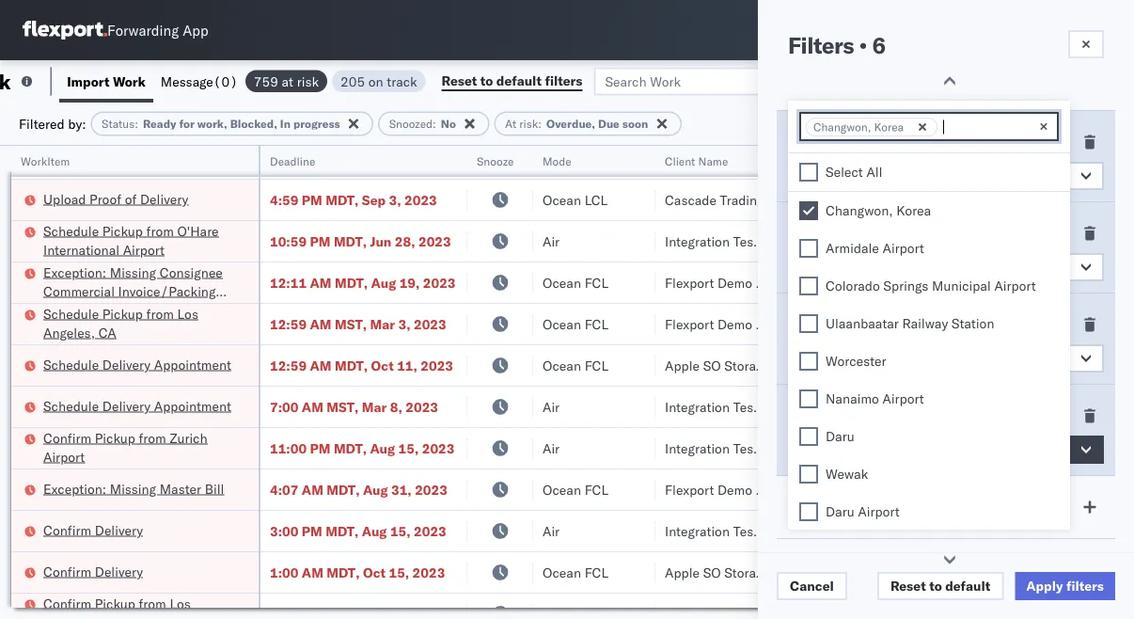Task type: vqa. For each thing, say whether or not it's contained in the screenshot.
'Proof'
yes



Task type: describe. For each thing, give the bounding box(es) containing it.
arrival port
[[789, 407, 862, 424]]

message
[[161, 73, 213, 89]]

(0)
[[213, 73, 238, 89]]

test for 11:00 pm mdt, aug 15, 2023
[[856, 440, 881, 456]]

2 flex-2177389 from the top
[[1006, 564, 1104, 581]]

flex-2124373
[[1006, 191, 1104, 208]]

filters
[[789, 31, 854, 59]]

2 2166988 from the top
[[1046, 398, 1104, 415]]

3:00 pm mdt, aug 15, 2023
[[270, 523, 447, 539]]

12:11 am mdt, aug 19, 2023
[[270, 274, 456, 291]]

lcl
[[585, 191, 608, 208]]

ag up wewak
[[850, 440, 868, 456]]

port for final port
[[823, 499, 850, 515]]

1 flex-2177389 from the top
[[1006, 357, 1104, 374]]

flex id
[[976, 154, 1011, 168]]

integration for 7:00 am mst, mar 8, 2023
[[788, 398, 853, 415]]

confirm delivery link for 3:00 pm mdt, aug 15, 2023
[[43, 521, 143, 540]]

armidale airport
[[826, 240, 925, 256]]

at risk : overdue, due soon
[[505, 117, 649, 131]]

integration for 7:00 am mst, mar 11, 2023
[[788, 150, 853, 167]]

12:59 for 12:59 am mdt, oct 11, 2023
[[270, 357, 307, 374]]

filters • 6
[[789, 31, 886, 59]]

flex-2377570
[[1006, 523, 1104, 539]]

code)
[[789, 575, 834, 591]]

terminal (firms code)
[[789, 562, 896, 591]]

integration for 10:59 pm mdt, jun 28, 2023
[[788, 233, 853, 249]]

2124373
[[1046, 191, 1104, 208]]

nanaimo airport
[[826, 391, 925, 407]]

pickup for angeles
[[95, 595, 135, 612]]

mdt, for 12:11
[[335, 274, 368, 291]]

confirm delivery button for 1:00 am mdt, oct 15, 2023
[[43, 562, 143, 583]]

ready
[[143, 117, 176, 131]]

ocean fcl for 12:59 am mst, mar 3, 2023
[[543, 316, 609, 332]]

at
[[505, 117, 517, 131]]

air for 10:59 pm mdt, jun 28, 2023
[[543, 233, 560, 249]]

file exception
[[906, 73, 994, 89]]

missing for master
[[110, 480, 156, 497]]

11:00 pm mdt, aug 15, 2023
[[270, 440, 455, 456]]

air for 11:00 pm mdt, aug 15, 2023
[[543, 440, 560, 456]]

11 flex- from the top
[[1006, 564, 1046, 581]]

bookings test consignee for 12:11 am mdt, aug 19, 2023
[[788, 274, 938, 291]]

(do for 12:59 am mdt, oct 11, 2023
[[774, 357, 801, 374]]

mdt, for 3:00
[[326, 523, 359, 539]]

ag down "daru airport"
[[850, 523, 868, 539]]

nanaimo
[[826, 391, 880, 407]]

station
[[952, 315, 995, 332]]

mst, for 11,
[[327, 150, 359, 167]]

import
[[67, 73, 110, 89]]

2389713
[[1046, 440, 1104, 456]]

flexport for 12:11 am mdt, aug 19, 2023
[[665, 274, 715, 291]]

schedule pickup from los angeles, ca
[[43, 305, 198, 341]]

ag up reset to default
[[972, 523, 990, 539]]

2023 for 12:11 am mdt, aug 19, 2023
[[423, 274, 456, 291]]

status
[[102, 117, 135, 131]]

flex id button
[[966, 150, 1098, 168]]

forwarding app
[[107, 21, 209, 39]]

reset for reset to default
[[891, 578, 927, 594]]

12:11
[[270, 274, 307, 291]]

departure
[[789, 316, 853, 333]]

consignee up cascade trading ltd.
[[788, 154, 842, 168]]

confirm delivery link for 1:00 am mdt, oct 15, 2023
[[43, 562, 143, 581]]

bookings test consignee for 12:59 am mst, mar 3, 2023
[[788, 316, 938, 332]]

2023 for 12:59 am mdt, oct 11, 2023
[[421, 357, 454, 374]]

exception: for exception: missing consignee commercial invoice/packing list
[[43, 264, 106, 280]]

flex-1911466 for 12:59 am mst, mar 3, 2023
[[1006, 316, 1104, 332]]

aug for 3:00 pm mdt, aug 15, 2023
[[362, 523, 387, 539]]

snoozed
[[389, 117, 433, 131]]

trading for cascade trading
[[720, 191, 765, 208]]

mar for 8,
[[362, 398, 387, 415]]

1 flex-2166988 from the top
[[1006, 150, 1104, 167]]

changwon, korea button
[[789, 436, 1105, 464]]

cascade for cascade trading
[[665, 191, 717, 208]]

so for 12:59 am mdt, oct 11, 2023
[[703, 357, 721, 374]]

3
[[809, 259, 817, 275]]

customs
[[89, 140, 142, 156]]

flex
[[976, 154, 997, 168]]

of
[[125, 191, 137, 207]]

1 2166988 from the top
[[1046, 150, 1104, 167]]

0 horizontal spatial risk
[[297, 73, 319, 89]]

1 horizontal spatial client
[[789, 225, 826, 241]]

: for status
[[135, 117, 138, 131]]

31,
[[391, 481, 412, 498]]

daru for daru
[[826, 428, 855, 445]]

3 : from the left
[[538, 117, 542, 131]]

2023 for 3:00 pm mdt, aug 15, 2023
[[414, 523, 447, 539]]

from for confirm pickup from los angeles international airport
[[139, 595, 166, 612]]

angeles,
[[43, 324, 95, 341]]

flexport demo consignee for 4:07 am mdt, aug 31, 2023
[[665, 481, 819, 498]]

confirm pickup from los angeles international airport
[[43, 595, 216, 619]]

pm for 10:59
[[310, 233, 331, 249]]

exception: missing master bill link
[[43, 479, 224, 498]]

on
[[369, 73, 384, 89]]

daru airport
[[826, 503, 900, 520]]

mode button
[[534, 150, 637, 168]]

upload customs clearance documents
[[43, 140, 206, 175]]

1919146
[[1046, 481, 1104, 498]]

ocean fcl for 12:59 am mdt, oct 11, 2023
[[543, 357, 609, 374]]

mst, for 3,
[[335, 316, 367, 332]]

wewak
[[826, 466, 869, 482]]

3 resize handle column header from the left
[[511, 146, 534, 619]]

id
[[1000, 154, 1011, 168]]

changwon, korea inside list box
[[826, 202, 932, 219]]

international inside confirm pickup from los angeles international airport
[[94, 614, 171, 619]]

schedule pickup from o'hare international airport button
[[43, 222, 234, 261]]

changwon, korea inside button
[[809, 441, 920, 458]]

armidale
[[826, 240, 880, 256]]

cascade trading ltd.
[[788, 191, 914, 208]]

consignee up final at the bottom of the page
[[756, 481, 819, 498]]

fcl for 4:07 am mdt, aug 31, 2023
[[585, 481, 609, 498]]

schedule pickup from los angeles, ca link
[[43, 304, 234, 342]]

cancel
[[790, 578, 834, 594]]

confirm pickup from zurich airport link
[[43, 429, 234, 466]]

to for reset to default filters
[[481, 72, 493, 89]]

snooze
[[477, 154, 514, 168]]

ulaanbaatar
[[826, 315, 899, 332]]

3 flex- from the top
[[1006, 233, 1046, 249]]

1 horizontal spatial name
[[830, 225, 866, 241]]

confirm pickup from los angeles international airport link
[[43, 594, 234, 619]]

test for 12:59 am mst, mar 3, 2023
[[846, 316, 871, 332]]

integration test account - on ag down "daru airport"
[[788, 523, 990, 539]]

test for 10:59 pm mdt, jun 28, 2023
[[856, 233, 881, 249]]

delivery right of
[[140, 191, 189, 207]]

aug for 4:07 am mdt, aug 31, 2023
[[363, 481, 388, 498]]

schedule pickup from o'hare international airport
[[43, 223, 219, 258]]

port for arrival port
[[835, 407, 862, 424]]

schedule delivery appointment button for 7:00 am mst, mar 8, 2023
[[43, 397, 231, 417]]

2 confirm from the top
[[43, 522, 91, 538]]

clearance
[[146, 140, 206, 156]]

consignee up "daru airport"
[[874, 481, 938, 498]]

consignee button
[[778, 150, 948, 168]]

resize handle column header for mode
[[633, 146, 656, 619]]

1 horizontal spatial risk
[[520, 117, 538, 131]]

ocean for 12:11 am mdt, aug 19, 2023
[[543, 274, 582, 291]]

ocean for 12:59 am mst, mar 3, 2023
[[543, 316, 582, 332]]

ocean fcl for 4:07 am mdt, aug 31, 2023
[[543, 481, 609, 498]]

appointment for 12:59 am mdt, oct 11, 2023
[[154, 356, 231, 373]]

fcl for 1:00 am mdt, oct 15, 2023
[[585, 564, 609, 581]]

consignee down 3
[[756, 316, 819, 332]]

account for 3:00 pm mdt, aug 15, 2023
[[884, 523, 934, 539]]

not for 12:59 am mdt, oct 11, 2023
[[804, 357, 831, 374]]

1 2 from the top
[[809, 167, 817, 184]]

departure port
[[789, 316, 883, 333]]

blocked,
[[230, 117, 277, 131]]

schedule delivery appointment button for 12:59 am mdt, oct 11, 2023
[[43, 355, 231, 376]]

bookings for 12:59 am mst, mar 3, 2023
[[788, 316, 843, 332]]

2221222
[[1046, 233, 1104, 249]]

ulaanbaatar railway station
[[826, 315, 995, 332]]

8 resize handle column header from the left
[[1101, 146, 1124, 619]]

8 flex- from the top
[[1006, 440, 1046, 456]]

2 flex-2166988 from the top
[[1006, 398, 1104, 415]]

test for 7:00 am mst, mar 11, 2023
[[856, 150, 881, 167]]

list box containing select all
[[789, 153, 1071, 619]]

test for 4:07 am mdt, aug 31, 2023
[[846, 481, 871, 498]]

11, for oct
[[397, 357, 418, 374]]

15, for 11:00 pm mdt, aug 15, 2023
[[399, 440, 419, 456]]

ocean fcl for 1:00 am mdt, oct 15, 2023
[[543, 564, 609, 581]]

municipal
[[932, 278, 992, 294]]

mode inside button
[[543, 154, 572, 168]]

in
[[280, 117, 291, 131]]

ca
[[98, 324, 116, 341]]

flex-1911466 for 12:11 am mdt, aug 19, 2023
[[1006, 274, 1104, 291]]

snoozed : no
[[389, 117, 456, 131]]

forwarding
[[107, 21, 179, 39]]

2 2 from the top
[[809, 350, 817, 367]]

confirm delivery for 3:00
[[43, 522, 143, 538]]

upload proof of delivery link
[[43, 190, 189, 208]]

korea inside list box
[[897, 202, 932, 219]]

2023 for 10:59 pm mdt, jun 28, 2023
[[419, 233, 451, 249]]

8,
[[390, 398, 403, 415]]

reset to default
[[891, 578, 991, 594]]

consignee up departure
[[756, 274, 819, 291]]

1 2177389 from the top
[[1046, 357, 1104, 374]]

consignee down the springs
[[874, 316, 938, 332]]

0 vertical spatial mode
[[789, 134, 824, 150]]

ocean for 1:00 am mdt, oct 15, 2023
[[543, 564, 582, 581]]

am for 12:59 am mdt, oct 11, 2023
[[310, 357, 332, 374]]

exception
[[932, 73, 994, 89]]

2023 for 7:00 am mst, mar 11, 2023
[[414, 150, 447, 167]]

cascade trading
[[665, 191, 765, 208]]

apple so storage (do not use) for 12:59 am mdt, oct 11, 2023
[[665, 357, 868, 374]]

o'hare
[[177, 223, 219, 239]]

invoice/packing
[[118, 283, 216, 299]]

status : ready for work, blocked, in progress
[[102, 117, 340, 131]]

1 2 button from the top
[[789, 162, 1105, 190]]

bill
[[205, 480, 224, 497]]

oct for 11,
[[371, 357, 394, 374]]

-- for 12:59 am mdt, oct 11, 2023
[[788, 357, 804, 374]]

mdt, for 10:59
[[334, 233, 367, 249]]

for
[[179, 117, 195, 131]]

1911466 for 12:59 am mst, mar 3, 2023
[[1046, 316, 1104, 332]]

1 vertical spatial filters
[[1067, 578, 1105, 594]]

am for 12:11 am mdt, aug 19, 2023
[[310, 274, 332, 291]]

9 flex- from the top
[[1006, 481, 1046, 498]]

pm for 11:00
[[310, 440, 331, 456]]

fcl for 12:11 am mdt, aug 19, 2023
[[585, 274, 609, 291]]

2 2177389 from the top
[[1046, 564, 1104, 581]]



Task type: locate. For each thing, give the bounding box(es) containing it.
port up worcester
[[856, 316, 883, 333]]

2 schedule delivery appointment from the top
[[43, 398, 231, 414]]

demo for 4:07 am mdt, aug 31, 2023
[[718, 481, 753, 498]]

12:59
[[270, 316, 307, 332], [270, 357, 307, 374]]

2 daru from the top
[[826, 503, 855, 520]]

2023 down 4:07 am mdt, aug 31, 2023
[[414, 523, 447, 539]]

0 vertical spatial exception:
[[43, 264, 106, 280]]

am up 12:59 am mdt, oct 11, 2023
[[310, 316, 332, 332]]

mar for 11,
[[362, 150, 387, 167]]

3 flexport demo consignee from the top
[[665, 481, 819, 498]]

1 1911466 from the top
[[1046, 274, 1104, 291]]

bookings for 12:11 am mdt, aug 19, 2023
[[788, 274, 843, 291]]

filters
[[545, 72, 583, 89], [1067, 578, 1105, 594]]

1 confirm delivery link from the top
[[43, 521, 143, 540]]

schedule delivery appointment link up the confirm pickup from zurich airport link
[[43, 397, 231, 415]]

2 vertical spatial 15,
[[389, 564, 409, 581]]

to for reset to default
[[930, 578, 943, 594]]

select all
[[826, 164, 883, 180]]

korea up consignee 'button'
[[875, 120, 904, 134]]

0 vertical spatial changwon, korea
[[814, 120, 904, 134]]

air
[[543, 150, 560, 167], [543, 233, 560, 249], [543, 398, 560, 415], [543, 440, 560, 456], [543, 523, 560, 539]]

2 bookings from the top
[[788, 316, 843, 332]]

1 7:00 from the top
[[270, 150, 299, 167]]

so
[[703, 357, 721, 374], [703, 564, 721, 581]]

upload inside upload proof of delivery link
[[43, 191, 86, 207]]

confirm pickup from zurich airport button
[[43, 429, 234, 468]]

account for 7:00 am mst, mar 11, 2023
[[884, 150, 934, 167]]

0 vertical spatial schedule delivery appointment
[[43, 356, 231, 373]]

account down the nanaimo airport
[[884, 440, 934, 456]]

1 vertical spatial exception:
[[43, 480, 106, 497]]

am right 12:11
[[310, 274, 332, 291]]

missing down 'schedule pickup from o'hare international airport' button
[[110, 264, 156, 280]]

flex-2221222
[[1006, 233, 1104, 249]]

from for confirm pickup from zurich airport
[[139, 430, 166, 446]]

delivery down ca
[[102, 356, 151, 373]]

consignee inside the exception: missing consignee commercial invoice/packing list
[[160, 264, 223, 280]]

port right final at the bottom of the page
[[823, 499, 850, 515]]

import work
[[67, 73, 146, 89]]

7 flex- from the top
[[1006, 398, 1046, 415]]

missing inside exception: missing master bill link
[[110, 480, 156, 497]]

1 vertical spatial schedule delivery appointment link
[[43, 397, 231, 415]]

airport
[[883, 240, 925, 256], [123, 241, 165, 258], [995, 278, 1037, 294], [883, 391, 925, 407], [43, 448, 85, 465], [858, 503, 900, 520], [174, 614, 216, 619]]

schedule delivery appointment link down schedule pickup from los angeles, ca button
[[43, 355, 231, 374]]

1 vertical spatial 2177389
[[1046, 564, 1104, 581]]

1 trading from the left
[[720, 191, 765, 208]]

lagerfeld for 7:00 am mst, mar 8, 2023
[[976, 398, 1033, 415]]

1 12:59 from the top
[[270, 316, 307, 332]]

5 ocean fcl from the top
[[543, 564, 609, 581]]

mar for 3,
[[370, 316, 395, 332]]

0 vertical spatial storage
[[725, 357, 770, 374]]

resize handle column header for consignee
[[944, 146, 966, 619]]

1 vertical spatial international
[[94, 614, 171, 619]]

1:00 am mdt, oct 15, 2023
[[270, 564, 445, 581]]

worcester
[[826, 353, 887, 369]]

mar down 12:11 am mdt, aug 19, 2023
[[370, 316, 395, 332]]

ltd.
[[890, 191, 914, 208]]

6 flex- from the top
[[1006, 357, 1046, 374]]

pm right 3:00
[[302, 523, 323, 539]]

account down arrival
[[762, 440, 812, 456]]

client inside button
[[665, 154, 696, 168]]

11,
[[390, 150, 411, 167], [397, 357, 418, 374]]

bookings up departure
[[788, 274, 843, 291]]

2 demo from the top
[[718, 316, 753, 332]]

am for 1:00 am mdt, oct 15, 2023
[[302, 564, 324, 581]]

integration test account - karl lagerfeld for 7:00 am mst, mar 11, 2023
[[788, 150, 1033, 167]]

2 use) from the top
[[834, 564, 868, 581]]

sep
[[362, 191, 386, 208]]

1 vertical spatial client name
[[789, 225, 866, 241]]

3 air from the top
[[543, 398, 560, 415]]

1 flexport demo consignee from the top
[[665, 274, 819, 291]]

1:00
[[270, 564, 299, 581]]

from inside schedule pickup from los angeles, ca
[[146, 305, 174, 322]]

mdt, for 1:00
[[327, 564, 360, 581]]

0 vertical spatial los
[[177, 305, 198, 322]]

schedule down proof
[[43, 223, 99, 239]]

pm right 11:00
[[310, 440, 331, 456]]

11, for mar
[[390, 150, 411, 167]]

5 fcl from the top
[[585, 564, 609, 581]]

client name
[[665, 154, 729, 168], [789, 225, 866, 241]]

delivery for schedule delivery appointment link corresponding to 12:59
[[102, 356, 151, 373]]

1 apple so storage (do not use) from the top
[[665, 357, 868, 374]]

integration test account - karl lagerfeld for 7:00 am mst, mar 8, 2023
[[788, 398, 1033, 415]]

test for 7:00 am mst, mar 8, 2023
[[856, 398, 881, 415]]

flex-1919146 button
[[976, 477, 1107, 503], [976, 477, 1107, 503]]

daru for daru airport
[[826, 503, 855, 520]]

1 horizontal spatial default
[[946, 578, 991, 594]]

Search Work text field
[[594, 67, 799, 96]]

mdt, left jun
[[334, 233, 367, 249]]

integration test account - karl lagerfeld up the changwon, korea button
[[788, 398, 1033, 415]]

bookings test consignee down "armidale"
[[788, 274, 938, 291]]

pickup for airport
[[95, 430, 135, 446]]

1911466 for 12:11 am mdt, aug 19, 2023
[[1046, 274, 1104, 291]]

mst,
[[327, 150, 359, 167], [335, 316, 367, 332], [327, 398, 359, 415]]

mdt, for 12:59
[[335, 357, 368, 374]]

airport inside confirm pickup from los angeles international airport
[[174, 614, 216, 619]]

1 vertical spatial flex-2166988
[[1006, 398, 1104, 415]]

pickup inside confirm pickup from los angeles international airport
[[95, 595, 135, 612]]

1 vertical spatial 7:00
[[270, 398, 299, 415]]

2 vertical spatial changwon,
[[809, 441, 880, 458]]

2 flex-1911466 from the top
[[1006, 316, 1104, 332]]

2023 for 4:59 pm mdt, sep 3, 2023
[[405, 191, 437, 208]]

1 schedule from the top
[[43, 223, 99, 239]]

5 resize handle column header from the left
[[756, 146, 778, 619]]

fcl for 12:59 am mst, mar 3, 2023
[[585, 316, 609, 332]]

mdt, up 1:00 am mdt, oct 15, 2023
[[326, 523, 359, 539]]

1 vertical spatial schedule delivery appointment
[[43, 398, 231, 414]]

0 vertical spatial 2 button
[[789, 162, 1105, 190]]

flex-2166988 up flex-2389713
[[1006, 398, 1104, 415]]

0 vertical spatial schedule delivery appointment link
[[43, 355, 231, 374]]

mdt, down 3:00 pm mdt, aug 15, 2023
[[327, 564, 360, 581]]

default for reset to default
[[946, 578, 991, 594]]

1 bookings test consignee from the top
[[788, 274, 938, 291]]

los for schedule pickup from los angeles, ca
[[177, 305, 198, 322]]

0 vertical spatial flex-2166988
[[1006, 150, 1104, 167]]

1 vertical spatial daru
[[826, 503, 855, 520]]

los inside schedule pickup from los angeles, ca
[[177, 305, 198, 322]]

name down cascade trading ltd.
[[830, 225, 866, 241]]

1 demo from the top
[[718, 274, 753, 291]]

2 not from the top
[[804, 564, 831, 581]]

air for 7:00 am mst, mar 11, 2023
[[543, 150, 560, 167]]

3 fcl from the top
[[585, 357, 609, 374]]

confirm delivery link down 'exception: missing master bill' button
[[43, 521, 143, 540]]

5 flex- from the top
[[1006, 316, 1046, 332]]

1 appointment from the top
[[154, 356, 231, 373]]

oct for 15,
[[363, 564, 386, 581]]

None checkbox
[[800, 201, 819, 220], [800, 314, 819, 333], [800, 352, 819, 371], [800, 390, 819, 408], [800, 427, 819, 446], [800, 502, 819, 521], [800, 201, 819, 220], [800, 314, 819, 333], [800, 352, 819, 371], [800, 390, 819, 408], [800, 427, 819, 446], [800, 502, 819, 521]]

(firms
[[847, 562, 896, 578]]

from inside confirm pickup from zurich airport
[[139, 430, 166, 446]]

2 confirm delivery button from the top
[[43, 562, 143, 583]]

ocean fcl for 12:11 am mdt, aug 19, 2023
[[543, 274, 609, 291]]

upload down documents
[[43, 191, 86, 207]]

4 fcl from the top
[[585, 481, 609, 498]]

1 vertical spatial 11,
[[397, 357, 418, 374]]

1 confirm delivery button from the top
[[43, 521, 143, 542]]

daru right final at the bottom of the page
[[826, 503, 855, 520]]

0 vertical spatial confirm delivery
[[43, 522, 143, 538]]

2 left 'select'
[[809, 167, 817, 184]]

2 integration test account - karl lagerfeld from the top
[[788, 398, 1033, 415]]

pickup for international
[[102, 223, 143, 239]]

1 vertical spatial mar
[[370, 316, 395, 332]]

delivery for 3:00 pm mdt, aug 15, 2023's confirm delivery link
[[95, 522, 143, 538]]

1 vertical spatial --
[[788, 564, 804, 581]]

mdt, for 4:59
[[326, 191, 359, 208]]

1 vertical spatial demo
[[718, 316, 753, 332]]

railway
[[903, 315, 949, 332]]

4:07 am mdt, aug 31, 2023
[[270, 481, 448, 498]]

client name up cascade trading at the right of the page
[[665, 154, 729, 168]]

0 vertical spatial changwon,
[[814, 120, 872, 134]]

15, down 3:00 pm mdt, aug 15, 2023
[[389, 564, 409, 581]]

changwon, korea up consignee 'button'
[[814, 120, 904, 134]]

client name inside button
[[665, 154, 729, 168]]

confirm inside confirm pickup from los angeles international airport
[[43, 595, 91, 612]]

mdt, down the "7:00 am mst, mar 8, 2023"
[[334, 440, 367, 456]]

1 -- from the top
[[788, 357, 804, 374]]

aug
[[371, 274, 396, 291], [370, 440, 395, 456], [363, 481, 388, 498], [362, 523, 387, 539]]

2023 for 7:00 am mst, mar 8, 2023
[[406, 398, 439, 415]]

2023 down snoozed : no
[[414, 150, 447, 167]]

0 vertical spatial (do
[[774, 357, 801, 374]]

missing inside the exception: missing consignee commercial invoice/packing list
[[110, 264, 156, 280]]

0 vertical spatial port
[[856, 316, 883, 333]]

flex-1911466 right station
[[1006, 316, 1104, 332]]

0 vertical spatial client
[[665, 154, 696, 168]]

3 schedule from the top
[[43, 356, 99, 373]]

3 flexport from the top
[[665, 481, 715, 498]]

0 vertical spatial integration test account - karl lagerfeld
[[788, 150, 1033, 167]]

international
[[43, 241, 120, 258], [94, 614, 171, 619]]

2 vertical spatial korea
[[883, 441, 920, 458]]

storage for 1:00 am mdt, oct 15, 2023
[[725, 564, 770, 581]]

2 1911466 from the top
[[1046, 316, 1104, 332]]

2 vertical spatial flexport
[[665, 481, 715, 498]]

name inside client name button
[[699, 154, 729, 168]]

2 schedule from the top
[[43, 305, 99, 322]]

2 ocean fcl from the top
[[543, 316, 609, 332]]

0 horizontal spatial to
[[481, 72, 493, 89]]

apple for 1:00 am mdt, oct 15, 2023
[[665, 564, 700, 581]]

file
[[906, 73, 929, 89]]

1 : from the left
[[135, 117, 138, 131]]

3 confirm from the top
[[43, 563, 91, 580]]

test for 12:11 am mdt, aug 19, 2023
[[846, 274, 871, 291]]

aug down 8,
[[370, 440, 395, 456]]

upload customs clearance documents link
[[43, 139, 234, 176]]

filtered by:
[[19, 115, 86, 132]]

default left "apply"
[[946, 578, 991, 594]]

integration test account - on ag down final at the bottom of the page
[[665, 523, 868, 539]]

account down final at the bottom of the page
[[762, 523, 812, 539]]

client name button
[[656, 150, 759, 168]]

schedule up angeles,
[[43, 305, 99, 322]]

7:00 am mst, mar 8, 2023
[[270, 398, 439, 415]]

2 flex- from the top
[[1006, 191, 1046, 208]]

changwon, inside the changwon, korea button
[[809, 441, 880, 458]]

0 vertical spatial filters
[[545, 72, 583, 89]]

2 (do from the top
[[774, 564, 801, 581]]

consignee
[[788, 154, 842, 168], [160, 264, 223, 280], [756, 274, 819, 291], [874, 274, 938, 291], [756, 316, 819, 332], [874, 316, 938, 332], [756, 481, 819, 498], [874, 481, 938, 498]]

1 vertical spatial missing
[[110, 480, 156, 497]]

select
[[826, 164, 864, 180]]

changwon, inside list box
[[826, 202, 894, 219]]

0 horizontal spatial client name
[[665, 154, 729, 168]]

2 7:00 from the top
[[270, 398, 299, 415]]

from for schedule pickup from los angeles, ca
[[146, 305, 174, 322]]

2 vertical spatial flexport demo consignee
[[665, 481, 819, 498]]

am up the "7:00 am mst, mar 8, 2023"
[[310, 357, 332, 374]]

changwon, up consignee 'button'
[[814, 120, 872, 134]]

1 integration test account - karl lagerfeld from the top
[[788, 150, 1033, 167]]

0 horizontal spatial default
[[497, 72, 542, 89]]

0 vertical spatial flexport demo consignee
[[665, 274, 819, 291]]

3:00
[[270, 523, 299, 539]]

10:59
[[270, 233, 307, 249]]

trading down client name button
[[720, 191, 765, 208]]

0 horizontal spatial client
[[665, 154, 696, 168]]

am up 11:00
[[302, 398, 324, 415]]

trading
[[720, 191, 765, 208], [843, 191, 887, 208]]

am
[[302, 150, 324, 167], [310, 274, 332, 291], [310, 316, 332, 332], [310, 357, 332, 374], [302, 398, 324, 415], [302, 481, 324, 498], [302, 564, 324, 581]]

1 air from the top
[[543, 150, 560, 167]]

to
[[481, 72, 493, 89], [930, 578, 943, 594]]

1 vertical spatial client
[[789, 225, 826, 241]]

international right angeles
[[94, 614, 171, 619]]

international inside schedule pickup from o'hare international airport
[[43, 241, 120, 258]]

los for confirm pickup from los angeles international airport
[[170, 595, 191, 612]]

0 vertical spatial to
[[481, 72, 493, 89]]

forwarding app link
[[23, 21, 209, 40]]

2 storage from the top
[[725, 564, 770, 581]]

mdt,
[[326, 191, 359, 208], [334, 233, 367, 249], [335, 274, 368, 291], [335, 357, 368, 374], [334, 440, 367, 456], [327, 481, 360, 498], [326, 523, 359, 539], [327, 564, 360, 581]]

1 vertical spatial bookings
[[788, 316, 843, 332]]

ocean for 4:59 pm mdt, sep 3, 2023
[[543, 191, 582, 208]]

3, down 19,
[[399, 316, 411, 332]]

5 ocean from the top
[[543, 481, 582, 498]]

aug for 11:00 pm mdt, aug 15, 2023
[[370, 440, 395, 456]]

cascade down client name button
[[665, 191, 717, 208]]

exception: missing consignee commercial invoice/packing list button
[[43, 263, 234, 318]]

11, up 8,
[[397, 357, 418, 374]]

overdue,
[[547, 117, 596, 131]]

oct down 3:00 pm mdt, aug 15, 2023
[[363, 564, 386, 581]]

confirm inside confirm pickup from zurich airport
[[43, 430, 91, 446]]

exception: inside the exception: missing consignee commercial invoice/packing list
[[43, 264, 106, 280]]

appointment up zurich
[[154, 398, 231, 414]]

0 vertical spatial korea
[[875, 120, 904, 134]]

karl left the 'flex'
[[949, 150, 973, 167]]

1 vertical spatial upload
[[43, 191, 86, 207]]

use) for 12:59 am mdt, oct 11, 2023
[[834, 357, 868, 374]]

1 vertical spatial karl
[[949, 398, 973, 415]]

los
[[177, 305, 198, 322], [170, 595, 191, 612]]

bookings up final port
[[788, 481, 843, 498]]

air for 3:00 pm mdt, aug 15, 2023
[[543, 523, 560, 539]]

4 confirm from the top
[[43, 595, 91, 612]]

12:59 down 12:11
[[270, 316, 307, 332]]

0 vertical spatial mar
[[362, 150, 387, 167]]

list box
[[789, 153, 1071, 619]]

bookings down colorado
[[788, 316, 843, 332]]

1 not from the top
[[804, 357, 831, 374]]

1 horizontal spatial to
[[930, 578, 943, 594]]

3 bookings from the top
[[788, 481, 843, 498]]

1 vertical spatial changwon,
[[826, 202, 894, 219]]

10 flex- from the top
[[1006, 523, 1046, 539]]

pm right 4:59
[[302, 191, 323, 208]]

0 vertical spatial 1911466
[[1046, 274, 1104, 291]]

2 karl from the top
[[949, 398, 973, 415]]

apple so storage (do not use) down final at the bottom of the page
[[665, 564, 868, 581]]

1 (do from the top
[[774, 357, 801, 374]]

1 vertical spatial 15,
[[390, 523, 411, 539]]

korea up integration test account - swarovski
[[897, 202, 932, 219]]

1 vertical spatial confirm delivery button
[[43, 562, 143, 583]]

0 horizontal spatial name
[[699, 154, 729, 168]]

upload up documents
[[43, 140, 86, 156]]

client name up 3
[[789, 225, 866, 241]]

2 schedule delivery appointment button from the top
[[43, 397, 231, 417]]

Search Shipments (/) text field
[[774, 16, 956, 44]]

airport inside confirm pickup from zurich airport
[[43, 448, 85, 465]]

1 flexport from the top
[[665, 274, 715, 291]]

1 exception: from the top
[[43, 264, 106, 280]]

1 flex- from the top
[[1006, 150, 1046, 167]]

file exception button
[[876, 67, 1006, 96], [876, 67, 1006, 96]]

schedule inside schedule pickup from los angeles, ca
[[43, 305, 99, 322]]

appointment down schedule pickup from los angeles, ca button
[[154, 356, 231, 373]]

2 missing from the top
[[110, 480, 156, 497]]

2 air from the top
[[543, 233, 560, 249]]

ag left flex-2389713
[[972, 440, 990, 456]]

name
[[699, 154, 729, 168], [830, 225, 866, 241]]

flex-2389713
[[1006, 440, 1104, 456]]

1 vertical spatial storage
[[725, 564, 770, 581]]

2023 down 19,
[[414, 316, 447, 332]]

am down the 'progress'
[[302, 150, 324, 167]]

0 vertical spatial bookings
[[788, 274, 843, 291]]

schedule for 7:00 am mst, mar 8, 2023
[[43, 398, 99, 414]]

port
[[856, 316, 883, 333], [835, 407, 862, 424], [823, 499, 850, 515]]

karl for 7:00 am mst, mar 8, 2023
[[949, 398, 973, 415]]

2 confirm delivery link from the top
[[43, 562, 143, 581]]

2023 down 12:59 am mst, mar 3, 2023
[[421, 357, 454, 374]]

0 vertical spatial default
[[497, 72, 542, 89]]

1 upload from the top
[[43, 140, 86, 156]]

schedule pickup from o'hare international airport link
[[43, 222, 234, 259]]

zurich
[[170, 430, 208, 446]]

0 horizontal spatial cascade
[[665, 191, 717, 208]]

mdt, for 4:07
[[327, 481, 360, 498]]

use) for 1:00 am mdt, oct 15, 2023
[[834, 564, 868, 581]]

-- for 1:00 am mdt, oct 15, 2023
[[788, 564, 804, 581]]

0 vertical spatial not
[[804, 357, 831, 374]]

4 resize handle column header from the left
[[633, 146, 656, 619]]

2 2 button from the top
[[789, 344, 1105, 373]]

cascade for cascade trading ltd.
[[788, 191, 839, 208]]

filters up overdue,
[[545, 72, 583, 89]]

confirm delivery for 1:00
[[43, 563, 143, 580]]

delivery down 'exception: missing master bill' button
[[95, 522, 143, 538]]

2 appointment from the top
[[154, 398, 231, 414]]

pm right "10:59" at the left of the page
[[310, 233, 331, 249]]

confirm delivery link
[[43, 521, 143, 540], [43, 562, 143, 581]]

205 on track
[[341, 73, 417, 89]]

lagerfeld for 7:00 am mst, mar 11, 2023
[[976, 150, 1033, 167]]

airport inside schedule pickup from o'hare international airport
[[123, 241, 165, 258]]

0 vertical spatial bookings test consignee
[[788, 274, 938, 291]]

759
[[254, 73, 278, 89]]

consignee up ulaanbaatar railway station
[[874, 274, 938, 291]]

2 fcl from the top
[[585, 316, 609, 332]]

flex-1911466 down "flex-2221222"
[[1006, 274, 1104, 291]]

apply filters
[[1027, 578, 1105, 594]]

am right the 1:00
[[302, 564, 324, 581]]

2166988 up 2389713
[[1046, 398, 1104, 415]]

2 ocean from the top
[[543, 274, 582, 291]]

resize handle column header for workitem
[[236, 146, 259, 619]]

2 vertical spatial mst,
[[327, 398, 359, 415]]

1 vertical spatial 2
[[809, 350, 817, 367]]

759 at risk
[[254, 73, 319, 89]]

1 vertical spatial default
[[946, 578, 991, 594]]

integration test account - on ag
[[665, 440, 868, 456], [788, 440, 990, 456], [665, 523, 868, 539], [788, 523, 990, 539]]

name up cascade trading at the right of the page
[[699, 154, 729, 168]]

1 vertical spatial bookings test consignee
[[788, 316, 938, 332]]

3 bookings test consignee from the top
[[788, 481, 938, 498]]

1 vertical spatial name
[[830, 225, 866, 241]]

1 horizontal spatial trading
[[843, 191, 887, 208]]

final port
[[789, 499, 850, 515]]

so for 1:00 am mdt, oct 15, 2023
[[703, 564, 721, 581]]

korea inside button
[[883, 441, 920, 458]]

ocean lcl
[[543, 191, 608, 208]]

1 horizontal spatial mode
[[789, 134, 824, 150]]

2 flexport demo consignee from the top
[[665, 316, 819, 332]]

12:59 up the "7:00 am mst, mar 8, 2023"
[[270, 357, 307, 374]]

4 air from the top
[[543, 440, 560, 456]]

0 vertical spatial upload
[[43, 140, 86, 156]]

6 ocean from the top
[[543, 564, 582, 581]]

exception: inside button
[[43, 480, 106, 497]]

1 vertical spatial lagerfeld
[[976, 398, 1033, 415]]

flex-2124373 button
[[976, 187, 1107, 213], [976, 187, 1107, 213]]

0 vertical spatial --
[[788, 357, 804, 374]]

flexport demo consignee down cascade trading at the right of the page
[[665, 274, 819, 291]]

3, for sep
[[389, 191, 401, 208]]

lagerfeld up flex-2389713
[[976, 398, 1033, 415]]

exception: missing master bill button
[[43, 479, 224, 500]]

2 apple from the top
[[665, 564, 700, 581]]

mar up sep
[[362, 150, 387, 167]]

missing for consignee
[[110, 264, 156, 280]]

19,
[[400, 274, 420, 291]]

mst, up 12:59 am mdt, oct 11, 2023
[[335, 316, 367, 332]]

--
[[788, 357, 804, 374], [788, 564, 804, 581]]

flex-2177389
[[1006, 357, 1104, 374], [1006, 564, 1104, 581]]

None text field
[[942, 119, 961, 135]]

actions
[[1078, 154, 1117, 168]]

pickup for angeles,
[[102, 305, 143, 322]]

flex-2166988 up flex-2124373
[[1006, 150, 1104, 167]]

2177389 down 2377570
[[1046, 564, 1104, 581]]

reset for reset to default filters
[[442, 72, 477, 89]]

exception:
[[43, 264, 106, 280], [43, 480, 106, 497]]

0 vertical spatial 2166988
[[1046, 150, 1104, 167]]

1 vertical spatial integration test account - karl lagerfeld
[[788, 398, 1033, 415]]

2 : from the left
[[433, 117, 436, 131]]

schedule delivery appointment button down schedule pickup from los angeles, ca button
[[43, 355, 231, 376]]

0 vertical spatial 2
[[809, 167, 817, 184]]

terminal
[[789, 562, 843, 578]]

am for 4:07 am mdt, aug 31, 2023
[[302, 481, 324, 498]]

2 horizontal spatial :
[[538, 117, 542, 131]]

1 vertical spatial flexport
[[665, 316, 715, 332]]

from
[[146, 223, 174, 239], [146, 305, 174, 322], [139, 430, 166, 446], [139, 595, 166, 612]]

0 horizontal spatial :
[[135, 117, 138, 131]]

2 upload from the top
[[43, 191, 86, 207]]

2023 for 1:00 am mdt, oct 15, 2023
[[413, 564, 445, 581]]

: for snoozed
[[433, 117, 436, 131]]

2023 right 28,
[[419, 233, 451, 249]]

schedule delivery appointment for 7:00 am mst, mar 8, 2023
[[43, 398, 231, 414]]

integration for 11:00 pm mdt, aug 15, 2023
[[788, 440, 853, 456]]

schedule for 12:59 am mdt, oct 11, 2023
[[43, 356, 99, 373]]

0 vertical spatial flexport
[[665, 274, 715, 291]]

15, up 31,
[[399, 440, 419, 456]]

cascade down 'select'
[[788, 191, 839, 208]]

1 vertical spatial reset
[[891, 578, 927, 594]]

os
[[1082, 23, 1100, 37]]

consignee up invoice/packing
[[160, 264, 223, 280]]

mode
[[789, 134, 824, 150], [543, 154, 572, 168]]

port for departure port
[[856, 316, 883, 333]]

flexport demo consignee for 12:11 am mdt, aug 19, 2023
[[665, 274, 819, 291]]

0 vertical spatial karl
[[949, 150, 973, 167]]

app
[[183, 21, 209, 39]]

flexport. image
[[23, 21, 107, 40]]

7:00 for 7:00 am mst, mar 8, 2023
[[270, 398, 299, 415]]

1 vertical spatial korea
[[897, 202, 932, 219]]

confirm delivery button for 3:00 pm mdt, aug 15, 2023
[[43, 521, 143, 542]]

4:07
[[270, 481, 299, 498]]

1 vertical spatial 2166988
[[1046, 398, 1104, 415]]

5 air from the top
[[543, 523, 560, 539]]

1 vertical spatial (do
[[774, 564, 801, 581]]

pickup inside confirm pickup from zurich airport
[[95, 430, 135, 446]]

use)
[[834, 357, 868, 374], [834, 564, 868, 581]]

1 horizontal spatial cascade
[[788, 191, 839, 208]]

1 confirm delivery from the top
[[43, 522, 143, 538]]

flexport demo consignee
[[665, 274, 819, 291], [665, 316, 819, 332], [665, 481, 819, 498]]

apple so storage (do not use) up arrival
[[665, 357, 868, 374]]

3 button
[[789, 253, 1105, 281]]

2 vertical spatial demo
[[718, 481, 753, 498]]

demo for 12:11 am mdt, aug 19, 2023
[[718, 274, 753, 291]]

client
[[665, 154, 696, 168], [789, 225, 826, 241]]

0 vertical spatial use)
[[834, 357, 868, 374]]

4 flex- from the top
[[1006, 274, 1046, 291]]

confirm delivery button up confirm pickup from los angeles international airport
[[43, 562, 143, 583]]

1 vertical spatial confirm delivery link
[[43, 562, 143, 581]]

pickup inside schedule pickup from o'hare international airport
[[102, 223, 143, 239]]

upload proof of delivery button
[[43, 190, 189, 210]]

0 vertical spatial reset
[[442, 72, 477, 89]]

demo
[[718, 274, 753, 291], [718, 316, 753, 332], [718, 481, 753, 498]]

from inside confirm pickup from los angeles international airport
[[139, 595, 166, 612]]

2 vertical spatial port
[[823, 499, 850, 515]]

2023 right 8,
[[406, 398, 439, 415]]

3 ocean fcl from the top
[[543, 357, 609, 374]]

resize handle column header for deadline
[[445, 146, 468, 619]]

15, for 1:00 am mdt, oct 15, 2023
[[389, 564, 409, 581]]

2023 for 12:59 am mst, mar 3, 2023
[[414, 316, 447, 332]]

1 fcl from the top
[[585, 274, 609, 291]]

1 confirm from the top
[[43, 430, 91, 446]]

1 vertical spatial flex-2177389
[[1006, 564, 1104, 581]]

2 trading from the left
[[843, 191, 887, 208]]

oct up 8,
[[371, 357, 394, 374]]

integration test account - on ag down arrival
[[665, 440, 868, 456]]

korea down the nanaimo airport
[[883, 441, 920, 458]]

aug left 19,
[[371, 274, 396, 291]]

0 vertical spatial schedule delivery appointment button
[[43, 355, 231, 376]]

0 vertical spatial flex-2177389
[[1006, 357, 1104, 374]]

mst, down 12:59 am mdt, oct 11, 2023
[[327, 398, 359, 415]]

fcl for 12:59 am mdt, oct 11, 2023
[[585, 357, 609, 374]]

changwon, korea
[[814, 120, 904, 134], [826, 202, 932, 219], [809, 441, 920, 458]]

1 vertical spatial not
[[804, 564, 831, 581]]

2 bookings test consignee from the top
[[788, 316, 938, 332]]

pickup inside schedule pickup from los angeles, ca
[[102, 305, 143, 322]]

confirm delivery button down 'exception: missing master bill' button
[[43, 521, 143, 542]]

apple so storage (do not use) for 1:00 am mdt, oct 15, 2023
[[665, 564, 868, 581]]

1 flex-1911466 from the top
[[1006, 274, 1104, 291]]

delivery for schedule delivery appointment link corresponding to 7:00
[[102, 398, 151, 414]]

schedule delivery appointment link
[[43, 355, 231, 374], [43, 397, 231, 415]]

flex-2166988
[[1006, 150, 1104, 167], [1006, 398, 1104, 415]]

aug for 12:11 am mdt, aug 19, 2023
[[371, 274, 396, 291]]

upload inside upload customs clearance documents
[[43, 140, 86, 156]]

7:00 up 11:00
[[270, 398, 299, 415]]

resize handle column header
[[236, 146, 259, 619], [445, 146, 468, 619], [511, 146, 534, 619], [633, 146, 656, 619], [756, 146, 778, 619], [944, 146, 966, 619], [1094, 146, 1117, 619], [1101, 146, 1124, 619]]

0 horizontal spatial reset
[[442, 72, 477, 89]]

1 vertical spatial 1911466
[[1046, 316, 1104, 332]]

proof
[[89, 191, 121, 207]]

1 vertical spatial flex-1911466
[[1006, 316, 1104, 332]]

los inside confirm pickup from los angeles international airport
[[170, 595, 191, 612]]

mdt, for 11:00
[[334, 440, 367, 456]]

ocean for 12:59 am mdt, oct 11, 2023
[[543, 357, 582, 374]]

1 cascade from the left
[[665, 191, 717, 208]]

7 resize handle column header from the left
[[1094, 146, 1117, 619]]

flexport
[[665, 274, 715, 291], [665, 316, 715, 332], [665, 481, 715, 498]]

not for 1:00 am mdt, oct 15, 2023
[[804, 564, 831, 581]]

integration test account - on ag up wewak
[[788, 440, 990, 456]]

schedule inside schedule pickup from o'hare international airport
[[43, 223, 99, 239]]

confirm delivery button
[[43, 521, 143, 542], [43, 562, 143, 583]]

schedule delivery appointment link for 12:59
[[43, 355, 231, 374]]

2 down departure
[[809, 350, 817, 367]]

None checkbox
[[800, 163, 819, 182], [800, 239, 819, 258], [800, 277, 819, 295], [800, 465, 819, 484], [800, 163, 819, 182], [800, 239, 819, 258], [800, 277, 819, 295], [800, 465, 819, 484]]

2 confirm delivery from the top
[[43, 563, 143, 580]]

from inside schedule pickup from o'hare international airport
[[146, 223, 174, 239]]

1 lagerfeld from the top
[[976, 150, 1033, 167]]

am for 12:59 am mst, mar 3, 2023
[[310, 316, 332, 332]]

2 vertical spatial bookings
[[788, 481, 843, 498]]

6
[[873, 31, 886, 59]]

2 flexport from the top
[[665, 316, 715, 332]]

205
[[341, 73, 365, 89]]

schedule
[[43, 223, 99, 239], [43, 305, 99, 322], [43, 356, 99, 373], [43, 398, 99, 414]]

missing
[[110, 264, 156, 280], [110, 480, 156, 497]]

angeles
[[43, 614, 91, 619]]

4 ocean from the top
[[543, 357, 582, 374]]

1 horizontal spatial client name
[[789, 225, 866, 241]]

trading for cascade trading ltd.
[[843, 191, 887, 208]]



